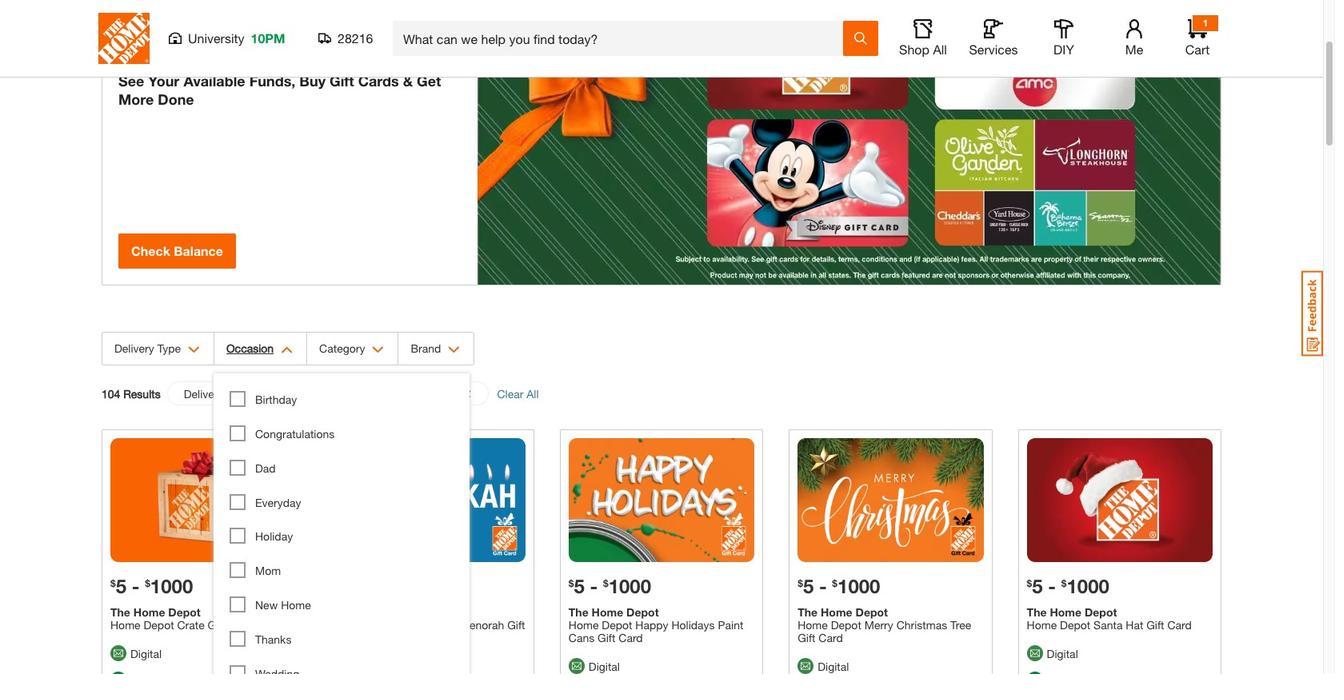 Task type: locate. For each thing, give the bounding box(es) containing it.
occasion link
[[214, 333, 306, 365]]

gift right cans
[[598, 631, 615, 645]]

1000 up happy
[[608, 575, 651, 597]]

$ 5 - $ 1000 for merry
[[798, 575, 880, 597]]

new home
[[255, 598, 311, 612]]

1 1000 from the left
[[150, 575, 193, 597]]

0 horizontal spatial all
[[527, 387, 539, 400]]

type:
[[227, 387, 253, 401]]

cart 1
[[1185, 17, 1210, 57]]

4 open arrow image from the left
[[448, 346, 460, 354]]

digital image down cans
[[569, 659, 585, 674]]

done
[[158, 90, 194, 108]]

home
[[281, 598, 311, 612], [133, 605, 165, 619], [592, 605, 623, 619], [821, 605, 852, 619], [1050, 605, 1082, 619], [110, 618, 140, 632], [569, 618, 599, 632], [339, 618, 370, 632], [798, 618, 828, 632], [1027, 618, 1057, 632]]

menorah
[[460, 618, 504, 632]]

mom
[[255, 564, 281, 578]]

type
[[157, 342, 181, 355]]

available
[[183, 72, 245, 90]]

gift right buy
[[330, 72, 354, 90]]

2 $ 5 - $ 1000 from the left
[[569, 575, 651, 597]]

1 open arrow image from the left
[[188, 346, 200, 354]]

delivery type
[[114, 342, 181, 355]]

home depot happy holidays paint cans gift card image
[[569, 438, 754, 562]]

0 horizontal spatial digital image
[[798, 659, 814, 674]]

2 physical image from the left
[[1027, 672, 1043, 674]]

feedback link image
[[1301, 270, 1323, 357]]

the left crate at the bottom
[[110, 605, 130, 619]]

-
[[132, 575, 140, 597], [590, 575, 598, 597], [819, 575, 827, 597], [1048, 575, 1056, 597]]

cans
[[569, 631, 595, 645]]

everyday
[[255, 496, 301, 509]]

delivery type link
[[102, 333, 214, 365]]

digital down the home depot home depot merry christmas tree gift card
[[818, 660, 849, 673]]

clear
[[497, 387, 523, 400]]

4 $ 5 - $ 1000 from the left
[[1027, 575, 1109, 597]]

3 - from the left
[[819, 575, 827, 597]]

shop all button
[[897, 19, 949, 58]]

open arrow image inside category link
[[372, 346, 384, 354]]

open arrow image right occasion
[[281, 346, 293, 354]]

check balance
[[131, 243, 223, 258]]

$
[[110, 577, 116, 589], [145, 577, 150, 589], [569, 577, 574, 589], [603, 577, 608, 589], [798, 577, 803, 589], [832, 577, 838, 589], [1027, 577, 1032, 589], [1061, 577, 1067, 589]]

$ 5 - $ 1000 up "the home depot home depot santa hat gift card"
[[1027, 575, 1109, 597]]

delivery
[[114, 342, 154, 355], [184, 387, 224, 401]]

depot inside home depot hanukkah menorah gift card
[[373, 618, 403, 632]]

0 horizontal spatial digital image
[[110, 646, 126, 662]]

1 horizontal spatial delivery
[[184, 387, 224, 401]]

- up the home depot home depot crate gift card
[[132, 575, 140, 597]]

physical image
[[110, 672, 126, 674], [1027, 672, 1043, 674]]

5
[[116, 575, 126, 597], [574, 575, 585, 597], [803, 575, 814, 597], [1032, 575, 1043, 597]]

card right crate at the bottom
[[229, 618, 253, 632]]

1 horizontal spatial physical image
[[1027, 672, 1043, 674]]

2 1000 from the left
[[608, 575, 651, 597]]

1 horizontal spatial digital image
[[569, 659, 585, 674]]

3 the from the left
[[798, 605, 818, 619]]

holiday
[[255, 530, 293, 543]]

hat
[[1126, 618, 1143, 632]]

$ 5 - $ 1000 up the home depot home depot crate gift card
[[110, 575, 193, 597]]

digital image
[[110, 646, 126, 662], [569, 659, 585, 674]]

gift left merry
[[798, 631, 815, 645]]

the
[[110, 605, 130, 619], [569, 605, 588, 619], [798, 605, 818, 619], [1027, 605, 1047, 619]]

the inside the home depot home depot merry christmas tree gift card
[[798, 605, 818, 619]]

$ 5 - $ 1000 up merry
[[798, 575, 880, 597]]

digital
[[256, 387, 288, 401]]

3 $ 5 - $ 1000 from the left
[[798, 575, 880, 597]]

congratulations
[[255, 427, 335, 441]]

4 1000 from the left
[[1067, 575, 1109, 597]]

the home depot logo image
[[98, 13, 150, 64]]

gift inside give the gift of doing
[[273, 0, 345, 25]]

1 horizontal spatial digital image
[[1027, 646, 1043, 662]]

8 $ from the left
[[1061, 577, 1067, 589]]

the home depot home depot santa hat gift card
[[1027, 605, 1192, 632]]

depot
[[168, 605, 201, 619], [626, 605, 659, 619], [856, 605, 888, 619], [1085, 605, 1117, 619], [144, 618, 174, 632], [602, 618, 632, 632], [373, 618, 403, 632], [831, 618, 861, 632], [1060, 618, 1090, 632]]

the for home depot merry christmas tree gift card
[[798, 605, 818, 619]]

gift inside the home depot home depot merry christmas tree gift card
[[798, 631, 815, 645]]

gift right menorah at left bottom
[[507, 618, 525, 632]]

the up cans
[[569, 605, 588, 619]]

0 vertical spatial delivery
[[114, 342, 154, 355]]

card right hat
[[1167, 618, 1192, 632]]

2 the from the left
[[569, 605, 588, 619]]

check balance link
[[118, 234, 236, 269]]

1 $ 5 - $ 1000 from the left
[[110, 575, 193, 597]]

card right thanks
[[339, 631, 364, 645]]

university 10pm
[[188, 30, 285, 46]]

the left santa
[[1027, 605, 1047, 619]]

2 5 from the left
[[574, 575, 585, 597]]

4 5 from the left
[[1032, 575, 1043, 597]]

the inside the home depot home depot happy holidays paint cans gift card
[[569, 605, 588, 619]]

1 horizontal spatial all
[[933, 42, 947, 57]]

1 - from the left
[[132, 575, 140, 597]]

delivery left "type"
[[114, 342, 154, 355]]

home depot merry christmas tree gift card image
[[798, 438, 984, 562]]

digital
[[130, 647, 162, 661], [1047, 647, 1078, 661], [589, 660, 620, 673], [818, 660, 849, 673]]

digital image down the home depot home depot crate gift card
[[110, 646, 126, 662]]

card right cans
[[619, 631, 643, 645]]

- up the home depot home depot merry christmas tree gift card
[[819, 575, 827, 597]]

all right shop
[[933, 42, 947, 57]]

- up cans
[[590, 575, 598, 597]]

1
[[1203, 17, 1208, 29]]

gift inside the home depot home depot happy holidays paint cans gift card
[[598, 631, 615, 645]]

4 the from the left
[[1027, 605, 1047, 619]]

santa
[[1094, 618, 1123, 632]]

cards
[[358, 72, 399, 90]]

the for home depot crate gift card
[[110, 605, 130, 619]]

4 - from the left
[[1048, 575, 1056, 597]]

2 open arrow image from the left
[[281, 346, 293, 354]]

1000 up merry
[[838, 575, 880, 597]]

gift
[[273, 0, 345, 25], [330, 72, 354, 90], [208, 618, 225, 632], [507, 618, 525, 632], [1146, 618, 1164, 632], [598, 631, 615, 645], [798, 631, 815, 645]]

1000 up "the home depot home depot santa hat gift card"
[[1067, 575, 1109, 597]]

the inside the home depot home depot crate gift card
[[110, 605, 130, 619]]

open arrow image inside brand link
[[448, 346, 460, 354]]

clear all
[[497, 387, 539, 400]]

open arrow image inside "delivery type" link
[[188, 346, 200, 354]]

open arrow image inside occasion link
[[281, 346, 293, 354]]

digital down cans
[[589, 660, 620, 673]]

all for shop all
[[933, 42, 947, 57]]

university
[[188, 30, 244, 46]]

all inside button
[[933, 42, 947, 57]]

1 5 from the left
[[116, 575, 126, 597]]

- for the home depot home depot crate gift card
[[132, 575, 140, 597]]

open arrow image right "type"
[[188, 346, 200, 354]]

3 open arrow image from the left
[[372, 346, 384, 354]]

card
[[229, 618, 253, 632], [1167, 618, 1192, 632], [619, 631, 643, 645], [339, 631, 364, 645], [819, 631, 843, 645]]

$ 5 - $ 1000
[[110, 575, 193, 597], [569, 575, 651, 597], [798, 575, 880, 597], [1027, 575, 1109, 597]]

balance
[[174, 243, 223, 258]]

all right clear
[[527, 387, 539, 400]]

delivery inside button
[[184, 387, 224, 401]]

more
[[118, 90, 154, 108]]

brand
[[411, 342, 441, 355]]

- up "the home depot home depot santa hat gift card"
[[1048, 575, 1056, 597]]

all
[[933, 42, 947, 57], [527, 387, 539, 400]]

gift up the 28216 button
[[273, 0, 345, 25]]

3 1000 from the left
[[838, 575, 880, 597]]

0 horizontal spatial delivery
[[114, 342, 154, 355]]

- for the home depot home depot santa hat gift card
[[1048, 575, 1056, 597]]

cart
[[1185, 42, 1210, 57]]

open arrow image right category
[[372, 346, 384, 354]]

card left merry
[[819, 631, 843, 645]]

home depot santa hat gift card image
[[1027, 438, 1213, 562]]

the inside "the home depot home depot santa hat gift card"
[[1027, 605, 1047, 619]]

1 physical image from the left
[[110, 672, 126, 674]]

diy button
[[1038, 19, 1089, 58]]

delivery type: digital button
[[167, 382, 319, 406]]

0 vertical spatial all
[[933, 42, 947, 57]]

1 the from the left
[[110, 605, 130, 619]]

&
[[403, 72, 413, 90]]

buy
[[299, 72, 326, 90]]

1 $ from the left
[[110, 577, 116, 589]]

delivery left the type:
[[184, 387, 224, 401]]

1000
[[150, 575, 193, 597], [608, 575, 651, 597], [838, 575, 880, 597], [1067, 575, 1109, 597]]

open arrow image right brand
[[448, 346, 460, 354]]

physical image for home depot crate gift card
[[110, 672, 126, 674]]

happy
[[635, 618, 668, 632]]

brand link
[[399, 333, 474, 365]]

digital down "the home depot home depot santa hat gift card"
[[1047, 647, 1078, 661]]

3 5 from the left
[[803, 575, 814, 597]]

gift right hat
[[1146, 618, 1164, 632]]

digital image
[[1027, 646, 1043, 662], [798, 659, 814, 674]]

0 horizontal spatial physical image
[[110, 672, 126, 674]]

- for the home depot home depot happy holidays paint cans gift card
[[590, 575, 598, 597]]

$ 5 - $ 1000 up happy
[[569, 575, 651, 597]]

open arrow image
[[188, 346, 200, 354], [281, 346, 293, 354], [372, 346, 384, 354], [448, 346, 460, 354]]

hanukkah
[[406, 618, 457, 632]]

2 - from the left
[[590, 575, 598, 597]]

1000 up the home depot home depot crate gift card
[[150, 575, 193, 597]]

What can we help you find today? search field
[[403, 22, 842, 55]]

gift right crate at the bottom
[[208, 618, 225, 632]]

1 vertical spatial delivery
[[184, 387, 224, 401]]

occasion
[[226, 342, 274, 355]]

the left merry
[[798, 605, 818, 619]]

1 vertical spatial all
[[527, 387, 539, 400]]

104 results
[[102, 387, 161, 400]]

28216 button
[[318, 30, 374, 46]]

open arrow image for brand
[[448, 346, 460, 354]]

clear all link
[[497, 385, 539, 402]]

of
[[355, 0, 396, 25]]



Task type: vqa. For each thing, say whether or not it's contained in the screenshot.
Product Image
no



Task type: describe. For each thing, give the bounding box(es) containing it.
28216
[[338, 30, 373, 46]]

delivery type: digital
[[184, 387, 288, 401]]

christmas
[[896, 618, 947, 632]]

category
[[319, 342, 365, 355]]

image for give the gift of doing image
[[477, 0, 1221, 285]]

services button
[[968, 19, 1019, 58]]

$ 5 - $ 1000 for crate
[[110, 575, 193, 597]]

10pm
[[251, 30, 285, 46]]

get
[[417, 72, 441, 90]]

open arrow image for occasion
[[281, 346, 293, 354]]

card inside "the home depot home depot santa hat gift card"
[[1167, 618, 1192, 632]]

gift inside "the home depot home depot santa hat gift card"
[[1146, 618, 1164, 632]]

dad
[[255, 461, 276, 475]]

paint
[[718, 618, 743, 632]]

the home depot home depot merry christmas tree gift card
[[798, 605, 971, 645]]

open arrow image for delivery type
[[188, 346, 200, 354]]

5 for the home depot home depot crate gift card
[[116, 575, 126, 597]]

category link
[[307, 333, 398, 365]]

delivery for delivery type: digital
[[184, 387, 224, 401]]

the home depot home depot happy holidays paint cans gift card
[[569, 605, 743, 645]]

shop
[[899, 42, 929, 57]]

merry
[[864, 618, 893, 632]]

the home depot home depot crate gift card
[[110, 605, 253, 632]]

doing
[[118, 17, 220, 63]]

funds,
[[249, 72, 295, 90]]

5 for the home depot home depot merry christmas tree gift card
[[803, 575, 814, 597]]

thanks
[[255, 633, 291, 646]]

4 $ from the left
[[603, 577, 608, 589]]

1000 for happy
[[608, 575, 651, 597]]

see your available funds, buy gift cards & get more done
[[118, 72, 441, 108]]

your
[[148, 72, 179, 90]]

open arrow image for category
[[372, 346, 384, 354]]

$ 5 - $ 1000 for happy
[[569, 575, 651, 597]]

me
[[1125, 42, 1143, 57]]

crate
[[177, 618, 205, 632]]

the for home depot santa hat gift card
[[1027, 605, 1047, 619]]

physical image for home depot santa hat gift card
[[1027, 672, 1043, 674]]

the
[[202, 0, 263, 25]]

7 $ from the left
[[1027, 577, 1032, 589]]

5 $ from the left
[[798, 577, 803, 589]]

give the gift of doing
[[118, 0, 396, 63]]

delivery for delivery type
[[114, 342, 154, 355]]

new
[[255, 598, 278, 612]]

shop all
[[899, 42, 947, 57]]

check
[[131, 243, 170, 258]]

gift inside home depot hanukkah menorah gift card
[[507, 618, 525, 632]]

tree
[[950, 618, 971, 632]]

5 for the home depot home depot happy holidays paint cans gift card
[[574, 575, 585, 597]]

2 $ from the left
[[145, 577, 150, 589]]

card inside the home depot home depot happy holidays paint cans gift card
[[619, 631, 643, 645]]

me button
[[1109, 19, 1160, 58]]

card inside the home depot home depot merry christmas tree gift card
[[819, 631, 843, 645]]

give
[[118, 0, 192, 25]]

see
[[118, 72, 144, 90]]

3 $ from the left
[[569, 577, 574, 589]]

gift inside the home depot home depot crate gift card
[[208, 618, 225, 632]]

1000 for crate
[[150, 575, 193, 597]]

holidays
[[671, 618, 715, 632]]

104
[[102, 387, 120, 400]]

$ 5 - $ 1000 for santa
[[1027, 575, 1109, 597]]

gift inside see your available funds, buy gift cards & get more done
[[330, 72, 354, 90]]

digital down the home depot home depot crate gift card
[[130, 647, 162, 661]]

diy
[[1054, 42, 1074, 57]]

services
[[969, 42, 1018, 57]]

the for home depot happy holidays paint cans gift card
[[569, 605, 588, 619]]

6 $ from the left
[[832, 577, 838, 589]]

card inside the home depot home depot crate gift card
[[229, 618, 253, 632]]

5 for the home depot home depot santa hat gift card
[[1032, 575, 1043, 597]]

home depot hanukkah menorah gift card image
[[339, 438, 525, 562]]

- for the home depot home depot merry christmas tree gift card
[[819, 575, 827, 597]]

1000 for santa
[[1067, 575, 1109, 597]]

home inside home depot hanukkah menorah gift card
[[339, 618, 370, 632]]

card inside home depot hanukkah menorah gift card
[[339, 631, 364, 645]]

home depot crate gift card image
[[110, 438, 296, 562]]

results
[[123, 387, 161, 400]]

birthday
[[255, 393, 297, 406]]

1000 for merry
[[838, 575, 880, 597]]

all for clear all
[[527, 387, 539, 400]]

home depot hanukkah menorah gift card
[[339, 618, 525, 645]]



